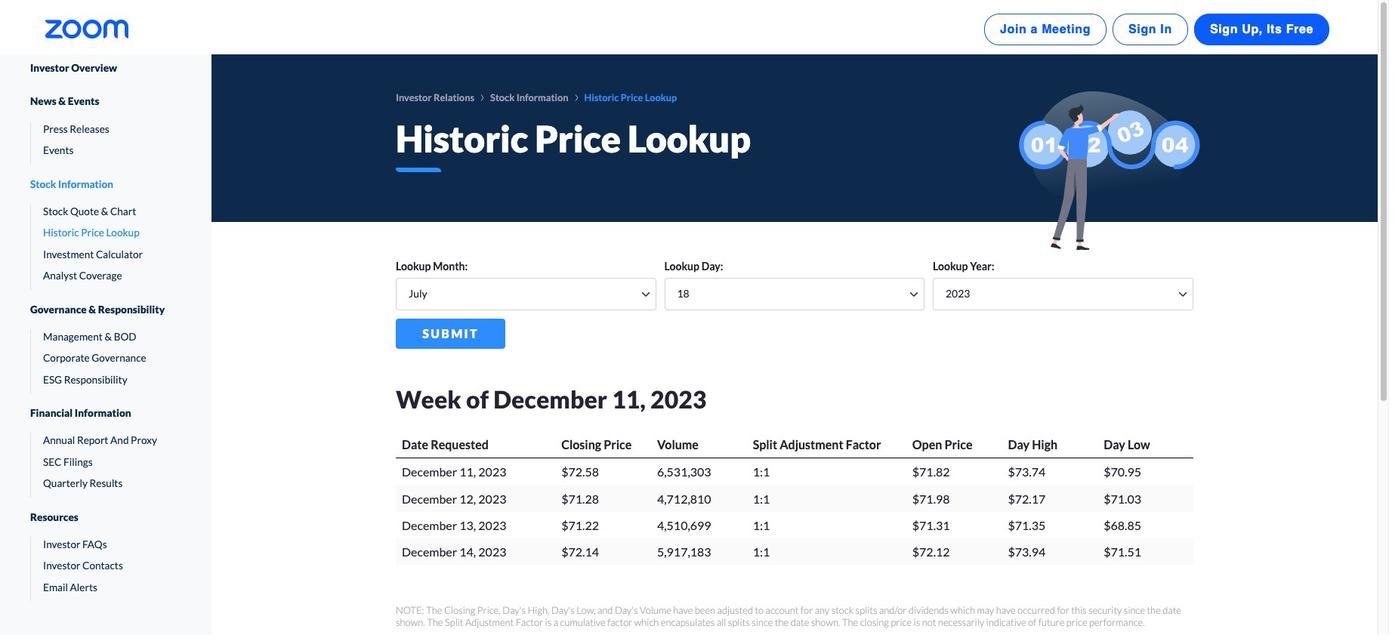 Task type: locate. For each thing, give the bounding box(es) containing it.
stock information inside stock information link
[[30, 178, 113, 190]]

high,
[[528, 605, 550, 617]]

analyst
[[43, 270, 77, 282]]

investor for investor overview
[[30, 62, 69, 74]]

stock information link right relations on the top of the page
[[490, 91, 569, 104]]

1 vertical spatial factor
[[516, 616, 543, 628]]

the
[[426, 605, 442, 617], [427, 616, 443, 628], [843, 616, 859, 628]]

1 horizontal spatial of
[[1028, 616, 1037, 628]]

financial information link
[[30, 394, 181, 433]]

sign in link
[[1113, 14, 1189, 45]]

& right the "news"
[[58, 96, 66, 108]]

investor left relations on the top of the page
[[396, 91, 432, 104]]

2 horizontal spatial day
[[1104, 438, 1126, 452]]

18
[[677, 287, 690, 300]]

governance inside governance & responsibility link
[[30, 303, 87, 315]]

shown.
[[396, 616, 425, 628], [811, 616, 841, 628]]

1 vertical spatial volume
[[640, 605, 672, 617]]

stock up stock quote & chart on the top left
[[30, 178, 56, 190]]

governance up the management
[[30, 303, 87, 315]]

2 horizontal spatial day's
[[615, 605, 638, 617]]

since right all
[[752, 616, 773, 628]]

stock information link up stock quote & chart on the top left
[[30, 164, 181, 204]]

have left been
[[673, 605, 693, 617]]

july link
[[403, 285, 650, 304]]

2 vertical spatial information
[[75, 407, 131, 419]]

email
[[43, 582, 68, 594]]

& for governance
[[89, 303, 96, 315]]

day's left high,
[[503, 605, 526, 617]]

0 horizontal spatial day's
[[503, 605, 526, 617]]

price right "future" on the bottom right of page
[[1067, 616, 1088, 628]]

0 horizontal spatial for
[[801, 605, 813, 617]]

0 horizontal spatial since
[[752, 616, 773, 628]]

information for stock quote & chart
[[58, 178, 113, 190]]

the right performance.
[[1147, 605, 1161, 617]]

since right security
[[1124, 605, 1146, 617]]

day's left low,
[[552, 605, 575, 617]]

2023 for 4,510,699
[[479, 518, 507, 533]]

management & bod
[[43, 331, 136, 343]]

5,917,183
[[657, 545, 712, 559]]

closing up "$72.58"
[[562, 438, 602, 452]]

of up requested
[[466, 385, 489, 414]]

0 vertical spatial a
[[1031, 23, 1038, 36]]

esg responsibility link
[[31, 372, 181, 388]]

sign left 'up,'
[[1210, 23, 1239, 36]]

11, up 12,
[[460, 465, 476, 479]]

1 horizontal spatial a
[[1031, 23, 1038, 36]]

11, up 'closing price'
[[612, 385, 646, 414]]

have right may
[[996, 605, 1016, 617]]

factor right price,
[[516, 616, 543, 628]]

1 sign from the left
[[1129, 23, 1157, 36]]

2023 right 14,
[[479, 545, 507, 559]]

the
[[1147, 605, 1161, 617], [775, 616, 789, 628]]

december 11, 2023
[[402, 465, 507, 479]]

stock for the rightmost stock information link
[[490, 91, 515, 104]]

0 horizontal spatial price
[[891, 616, 912, 628]]

low
[[1128, 438, 1151, 452]]

volume up 6,531,303 at the bottom
[[657, 438, 699, 452]]

0 horizontal spatial date
[[791, 616, 810, 628]]

1 vertical spatial historic price lookup
[[396, 117, 751, 160]]

closing left price,
[[444, 605, 476, 617]]

which left may
[[951, 605, 975, 617]]

1 horizontal spatial adjustment
[[780, 438, 844, 452]]

2 have from the left
[[996, 605, 1016, 617]]

a right high,
[[554, 616, 558, 628]]

is left not
[[914, 616, 921, 628]]

2 vertical spatial stock
[[43, 205, 68, 218]]

stock right relations on the top of the page
[[490, 91, 515, 104]]

0 horizontal spatial is
[[545, 616, 552, 628]]

investor for investor relations
[[396, 91, 432, 104]]

1 vertical spatial of
[[1028, 616, 1037, 628]]

requested
[[431, 438, 489, 452]]

open price
[[913, 438, 973, 452]]

splits right all
[[728, 616, 750, 628]]

1 vertical spatial and
[[598, 605, 613, 617]]

1 horizontal spatial governance
[[92, 352, 146, 364]]

a inside the note: the closing price, day's high, day's low, and day's volume have been     adjusted to account for any stock splits and/or dividends which may have     occurred for this security since the date shown. the split adjustment factor is a     cumulative factor which encapsulates all splits since the date shown.     the closing price is not necessarily indicative of future price     performance.
[[554, 616, 558, 628]]

for left this
[[1057, 605, 1070, 617]]

report
[[77, 435, 108, 447]]

0 horizontal spatial have
[[673, 605, 693, 617]]

2 day's from the left
[[552, 605, 575, 617]]

2 sign from the left
[[1210, 23, 1239, 36]]

splits right the stock
[[856, 605, 878, 617]]

investment
[[43, 248, 94, 260]]

governance
[[30, 303, 87, 315], [92, 352, 146, 364]]

1 horizontal spatial for
[[1057, 605, 1070, 617]]

None submit
[[396, 319, 506, 349]]

2023 right 13,
[[479, 518, 507, 533]]

stock information up the quote in the left top of the page
[[30, 178, 113, 190]]

0 horizontal spatial 11,
[[460, 465, 476, 479]]

0 vertical spatial split
[[753, 438, 778, 452]]

have
[[673, 605, 693, 617], [996, 605, 1016, 617]]

all
[[717, 616, 726, 628]]

adjustment
[[780, 438, 844, 452], [465, 616, 514, 628]]

4,510,699
[[657, 518, 712, 533]]

financial information
[[30, 407, 131, 419]]

2023 down requested
[[479, 465, 507, 479]]

for
[[801, 605, 813, 617], [1057, 605, 1070, 617]]

and left proxy
[[110, 435, 129, 447]]

3 1:1 from the top
[[753, 518, 770, 533]]

which
[[951, 605, 975, 617], [635, 616, 659, 628]]

day high
[[1008, 438, 1058, 452]]

$72.17
[[1008, 492, 1046, 506]]

0 vertical spatial responsibility
[[98, 303, 165, 315]]

indicative
[[987, 616, 1027, 628]]

0 horizontal spatial stock information
[[30, 178, 113, 190]]

1 vertical spatial split
[[445, 616, 464, 628]]

date left any
[[791, 616, 810, 628]]

information for annual report and proxy
[[75, 407, 131, 419]]

2 shown. from the left
[[811, 616, 841, 628]]

1 horizontal spatial split
[[753, 438, 778, 452]]

1 vertical spatial historic
[[396, 117, 528, 160]]

0 horizontal spatial closing
[[444, 605, 476, 617]]

month
[[433, 260, 465, 273]]

4 1:1 from the top
[[753, 545, 770, 559]]

up,
[[1242, 23, 1263, 36]]

zoom video communications, inc. logo image
[[45, 20, 128, 39]]

closing
[[860, 616, 889, 628]]

investor for investor faqs
[[43, 539, 80, 551]]

factor
[[608, 616, 633, 628]]

split inside the note: the closing price, day's high, day's low, and day's volume have been     adjusted to account for any stock splits and/or dividends which may have     occurred for this security since the date shown. the split adjustment factor is a     cumulative factor which encapsulates all splits since the date shown.     the closing price is not necessarily indicative of future price     performance.
[[445, 616, 464, 628]]

1 vertical spatial information
[[58, 178, 113, 190]]

historic price lookup link
[[31, 225, 181, 241]]

1 horizontal spatial and
[[598, 605, 613, 617]]

analyst coverage
[[43, 270, 122, 282]]

& left bod
[[105, 331, 112, 343]]

the right to
[[775, 616, 789, 628]]

4,712,810
[[657, 492, 712, 506]]

2 vertical spatial historic
[[43, 227, 79, 239]]

& for management
[[105, 331, 112, 343]]

stock left the quote in the left top of the page
[[43, 205, 68, 218]]

14,
[[460, 545, 476, 559]]

historic
[[584, 91, 619, 104], [396, 117, 528, 160], [43, 227, 79, 239]]

0 horizontal spatial of
[[466, 385, 489, 414]]

date right performance.
[[1163, 605, 1182, 617]]

stock quote & chart link
[[31, 204, 181, 219]]

1 horizontal spatial stock information
[[490, 91, 569, 104]]

dividends
[[909, 605, 949, 617]]

0 horizontal spatial and
[[110, 435, 129, 447]]

responsibility up bod
[[98, 303, 165, 315]]

factor left open
[[846, 438, 881, 452]]

events inside events "link"
[[43, 144, 74, 157]]

0 vertical spatial stock information link
[[490, 91, 569, 104]]

0 vertical spatial governance
[[30, 303, 87, 315]]

0 horizontal spatial adjustment
[[465, 616, 514, 628]]

$72.14
[[562, 545, 599, 559]]

investor overview
[[30, 62, 117, 74]]

december up the december 13, 2023
[[402, 492, 457, 506]]

december down the december 13, 2023
[[402, 545, 457, 559]]

overview
[[71, 62, 117, 74]]

investor up email
[[43, 560, 80, 572]]

historic price lookup image
[[1019, 91, 1203, 250]]

not
[[922, 616, 937, 628]]

2023 up 6,531,303 at the bottom
[[651, 385, 707, 414]]

investor relations link
[[396, 91, 475, 104]]

day's right low,
[[615, 605, 638, 617]]

1 horizontal spatial sign
[[1210, 23, 1239, 36]]

1 vertical spatial adjustment
[[465, 616, 514, 628]]

& up management & bod
[[89, 303, 96, 315]]

volume inside the note: the closing price, day's high, day's low, and day's volume have been     adjusted to account for any stock splits and/or dividends which may have     occurred for this security since the date shown. the split adjustment factor is a     cumulative factor which encapsulates all splits since the date shown.     the closing price is not necessarily indicative of future price     performance.
[[640, 605, 672, 617]]

1 vertical spatial closing
[[444, 605, 476, 617]]

price right closing
[[891, 616, 912, 628]]

information
[[517, 91, 569, 104], [58, 178, 113, 190], [75, 407, 131, 419]]

0 vertical spatial 11,
[[612, 385, 646, 414]]

1 vertical spatial stock information link
[[30, 164, 181, 204]]

0 horizontal spatial shown.
[[396, 616, 425, 628]]

governance inside corporate governance link
[[92, 352, 146, 364]]

0 vertical spatial factor
[[846, 438, 881, 452]]

december down december 12, 2023 in the left of the page
[[402, 518, 457, 533]]

split
[[753, 438, 778, 452], [445, 616, 464, 628]]

1:1 for 5,917,183
[[753, 545, 770, 559]]

0 horizontal spatial factor
[[516, 616, 543, 628]]

management
[[43, 331, 103, 343]]

$71.22
[[562, 518, 599, 533]]

0 vertical spatial events
[[68, 96, 99, 108]]

1 vertical spatial stock
[[30, 178, 56, 190]]

1 horizontal spatial shown.
[[811, 616, 841, 628]]

volume right factor
[[640, 605, 672, 617]]

cumulative
[[560, 616, 606, 628]]

1 vertical spatial stock information
[[30, 178, 113, 190]]

been
[[695, 605, 716, 617]]

lookup year
[[933, 260, 992, 273]]

day low
[[1104, 438, 1151, 452]]

1 vertical spatial events
[[43, 144, 74, 157]]

day
[[702, 260, 721, 273], [1008, 438, 1030, 452], [1104, 438, 1126, 452]]

press
[[43, 123, 68, 135]]

2023 right 12,
[[479, 492, 507, 506]]

1 horizontal spatial 11,
[[612, 385, 646, 414]]

press releases
[[43, 123, 109, 135]]

sign left "in"
[[1129, 23, 1157, 36]]

0 vertical spatial stock information
[[490, 91, 569, 104]]

december up 'closing price'
[[494, 385, 608, 414]]

day for day low
[[1104, 438, 1126, 452]]

&
[[58, 96, 66, 108], [101, 205, 108, 218], [89, 303, 96, 315], [105, 331, 112, 343]]

1 horizontal spatial which
[[951, 605, 975, 617]]

1 vertical spatial a
[[554, 616, 558, 628]]

lookup
[[645, 91, 677, 104], [628, 117, 751, 160], [106, 227, 140, 239], [396, 260, 431, 273], [665, 260, 700, 273], [933, 260, 968, 273]]

alerts
[[70, 582, 97, 594]]

annual report and proxy link
[[31, 433, 181, 449]]

december 12, 2023
[[402, 492, 507, 506]]

any
[[815, 605, 830, 617]]

1 horizontal spatial price
[[1067, 616, 1088, 628]]

$71.82
[[913, 465, 950, 479]]

1:1 for 4,510,699
[[753, 518, 770, 533]]

coverage
[[79, 270, 122, 282]]

is left cumulative
[[545, 616, 552, 628]]

2 1:1 from the top
[[753, 492, 770, 506]]

1 vertical spatial governance
[[92, 352, 146, 364]]

investor inside 'link'
[[43, 560, 80, 572]]

0 horizontal spatial split
[[445, 616, 464, 628]]

corporate
[[43, 352, 90, 364]]

2023 for 6,531,303
[[479, 465, 507, 479]]

0 horizontal spatial day
[[702, 260, 721, 273]]

0 horizontal spatial a
[[554, 616, 558, 628]]

1 shown. from the left
[[396, 616, 425, 628]]

0 vertical spatial stock
[[490, 91, 515, 104]]

join
[[1000, 23, 1027, 36]]

& inside 'link'
[[58, 96, 66, 108]]

1 horizontal spatial day
[[1008, 438, 1030, 452]]

december down "date"
[[402, 465, 457, 479]]

volume
[[657, 438, 699, 452], [640, 605, 672, 617]]

its
[[1267, 23, 1283, 36]]

investor up the "news"
[[30, 62, 69, 74]]

sign inside "link"
[[1210, 23, 1239, 36]]

0 horizontal spatial sign
[[1129, 23, 1157, 36]]

0 horizontal spatial historic
[[43, 227, 79, 239]]

events down press
[[43, 144, 74, 157]]

0 vertical spatial closing
[[562, 438, 602, 452]]

and right low,
[[598, 605, 613, 617]]

releases
[[70, 123, 109, 135]]

splits
[[856, 605, 878, 617], [728, 616, 750, 628]]

for left any
[[801, 605, 813, 617]]

results
[[90, 478, 123, 490]]

governance down bod
[[92, 352, 146, 364]]

which right factor
[[635, 616, 659, 628]]

of
[[466, 385, 489, 414], [1028, 616, 1037, 628]]

1 day's from the left
[[503, 605, 526, 617]]

events up releases
[[68, 96, 99, 108]]

1 horizontal spatial is
[[914, 616, 921, 628]]

join a meeting
[[1000, 23, 1091, 36]]

of left "future" on the bottom right of page
[[1028, 616, 1037, 628]]

a right join
[[1031, 23, 1038, 36]]

responsibility down corporate governance
[[64, 374, 127, 386]]

corporate governance link
[[31, 351, 181, 366]]

investor down resources
[[43, 539, 80, 551]]

1 horizontal spatial have
[[996, 605, 1016, 617]]

1 1:1 from the top
[[753, 465, 770, 479]]

stock information right relations on the top of the page
[[490, 91, 569, 104]]

price
[[621, 91, 643, 104], [535, 117, 621, 160], [81, 227, 104, 239], [604, 438, 632, 452], [945, 438, 973, 452]]

11,
[[612, 385, 646, 414], [460, 465, 476, 479]]

0 horizontal spatial governance
[[30, 303, 87, 315]]

financial
[[30, 407, 73, 419]]

1 horizontal spatial day's
[[552, 605, 575, 617]]

0 vertical spatial historic
[[584, 91, 619, 104]]

1:1 for 4,712,810
[[753, 492, 770, 506]]



Task type: describe. For each thing, give the bounding box(es) containing it.
1:1 for 6,531,303
[[753, 465, 770, 479]]

email alerts
[[43, 582, 97, 594]]

calculator
[[96, 248, 143, 260]]

esg responsibility
[[43, 374, 127, 386]]

12,
[[460, 492, 476, 506]]

meeting
[[1042, 23, 1091, 36]]

lookup day
[[665, 260, 721, 273]]

quarterly results link
[[31, 476, 181, 492]]

may
[[977, 605, 995, 617]]

split adjustment factor
[[753, 438, 881, 452]]

news & events
[[30, 96, 99, 108]]

december for december 13, 2023
[[402, 518, 457, 533]]

december for december 14, 2023
[[402, 545, 457, 559]]

filings
[[64, 456, 93, 468]]

price,
[[477, 605, 501, 617]]

2 vertical spatial historic price lookup
[[43, 227, 140, 239]]

july
[[409, 287, 428, 300]]

week of december 11, 2023
[[396, 385, 707, 414]]

occurred
[[1018, 605, 1056, 617]]

governance & responsibility link
[[30, 290, 181, 329]]

and/or
[[880, 605, 907, 617]]

1 horizontal spatial factor
[[846, 438, 881, 452]]

december for december 12, 2023
[[402, 492, 457, 506]]

to
[[755, 605, 764, 617]]

investor relations
[[396, 91, 475, 104]]

0 horizontal spatial which
[[635, 616, 659, 628]]

adjusted
[[718, 605, 753, 617]]

0 horizontal spatial the
[[775, 616, 789, 628]]

& for news
[[58, 96, 66, 108]]

and inside the note: the closing price, day's high, day's low, and day's volume have been     adjusted to account for any stock splits and/or dividends which may have     occurred for this security since the date shown. the split adjustment factor is a     cumulative factor which encapsulates all splits since the date shown.     the closing price is not necessarily indicative of future price     performance.
[[598, 605, 613, 617]]

$71.98
[[913, 492, 950, 506]]

performance.
[[1090, 616, 1145, 628]]

stock
[[832, 605, 854, 617]]

lookup month
[[396, 260, 465, 273]]

$71.31
[[913, 518, 950, 533]]

$70.95
[[1104, 465, 1142, 479]]

investor contacts
[[43, 560, 123, 572]]

price inside historic price lookup link
[[81, 227, 104, 239]]

1 horizontal spatial historic
[[396, 117, 528, 160]]

$73.94
[[1008, 545, 1046, 559]]

stock for leftmost stock information link
[[30, 178, 56, 190]]

week
[[396, 385, 461, 414]]

stock information for the rightmost stock information link
[[490, 91, 569, 104]]

0 vertical spatial information
[[517, 91, 569, 104]]

closing inside the note: the closing price, day's high, day's low, and day's volume have been     adjusted to account for any stock splits and/or dividends which may have     occurred for this security since the date shown. the split adjustment factor is a     cumulative factor which encapsulates all splits since the date shown.     the closing price is not necessarily indicative of future price     performance.
[[444, 605, 476, 617]]

3 day's from the left
[[615, 605, 638, 617]]

chart
[[110, 205, 136, 218]]

$71.51
[[1104, 545, 1142, 559]]

annual report and proxy
[[43, 435, 157, 447]]

1 price from the left
[[891, 616, 912, 628]]

0 horizontal spatial stock information link
[[30, 164, 181, 204]]

13,
[[460, 518, 476, 533]]

free
[[1287, 23, 1314, 36]]

0 vertical spatial volume
[[657, 438, 699, 452]]

date
[[402, 438, 429, 452]]

sign up, its free
[[1210, 23, 1314, 36]]

0 horizontal spatial splits
[[728, 616, 750, 628]]

join a meeting link
[[985, 14, 1107, 45]]

2 horizontal spatial historic
[[584, 91, 619, 104]]

1 vertical spatial responsibility
[[64, 374, 127, 386]]

closing price
[[562, 438, 632, 452]]

this
[[1072, 605, 1087, 617]]

governance & responsibility
[[30, 303, 165, 315]]

faqs
[[82, 539, 107, 551]]

0 vertical spatial historic price lookup
[[584, 91, 677, 104]]

sec filings
[[43, 456, 93, 468]]

adjustment inside the note: the closing price, day's high, day's low, and day's volume have been     adjusted to account for any stock splits and/or dividends which may have     occurred for this security since the date shown. the split adjustment factor is a     cumulative factor which encapsulates all splits since the date shown.     the closing price is not necessarily indicative of future price     performance.
[[465, 616, 514, 628]]

stock information for leftmost stock information link
[[30, 178, 113, 190]]

news
[[30, 96, 56, 108]]

1 horizontal spatial date
[[1163, 605, 1182, 617]]

6,531,303
[[657, 465, 712, 479]]

annual
[[43, 435, 75, 447]]

sign in
[[1129, 23, 1173, 36]]

$68.85
[[1104, 518, 1142, 533]]

resources link
[[30, 498, 181, 537]]

& left chart
[[101, 205, 108, 218]]

investor for investor contacts
[[43, 560, 80, 572]]

esg
[[43, 374, 62, 386]]

1 horizontal spatial since
[[1124, 605, 1146, 617]]

0 vertical spatial adjustment
[[780, 438, 844, 452]]

1 horizontal spatial the
[[1147, 605, 1161, 617]]

1 for from the left
[[801, 605, 813, 617]]

encapsulates
[[661, 616, 715, 628]]

0 vertical spatial of
[[466, 385, 489, 414]]

december for december 11, 2023
[[402, 465, 457, 479]]

stock for stock quote & chart link
[[43, 205, 68, 218]]

events inside "news & events" 'link'
[[68, 96, 99, 108]]

2023 for 4,712,810
[[479, 492, 507, 506]]

1 horizontal spatial stock information link
[[490, 91, 569, 104]]

date requested
[[402, 438, 489, 452]]

2 for from the left
[[1057, 605, 1070, 617]]

1 vertical spatial 11,
[[460, 465, 476, 479]]

sign for sign in
[[1129, 23, 1157, 36]]

$71.03
[[1104, 492, 1142, 506]]

2 price from the left
[[1067, 616, 1088, 628]]

2023 link
[[940, 285, 1187, 304]]

$71.28
[[562, 492, 599, 506]]

management & bod link
[[31, 329, 181, 345]]

$73.74
[[1008, 465, 1046, 479]]

2023 down lookup year
[[946, 287, 971, 300]]

year
[[970, 260, 992, 273]]

2023 for 5,917,183
[[479, 545, 507, 559]]

$72.58
[[562, 465, 599, 479]]

low,
[[577, 605, 596, 617]]

investment calculator link
[[31, 247, 181, 262]]

1 is from the left
[[545, 616, 552, 628]]

analyst coverage link
[[31, 268, 181, 284]]

of inside the note: the closing price, day's high, day's low, and day's volume have been     adjusted to account for any stock splits and/or dividends which may have     occurred for this security since the date shown. the split adjustment factor is a     cumulative factor which encapsulates all splits since the date shown.     the closing price is not necessarily indicative of future price     performance.
[[1028, 616, 1037, 628]]

investor faqs link
[[31, 537, 181, 553]]

note: the closing price, day's high, day's low, and day's volume have been     adjusted to account for any stock splits and/or dividends which may have     occurred for this security since the date shown. the split adjustment factor is a     cumulative factor which encapsulates all splits since the date shown.     the closing price is not necessarily indicative of future price     performance.
[[396, 605, 1182, 628]]

factor inside the note: the closing price, day's high, day's low, and day's volume have been     adjusted to account for any stock splits and/or dividends which may have     occurred for this security since the date shown. the split adjustment factor is a     cumulative factor which encapsulates all splits since the date shown.     the closing price is not necessarily indicative of future price     performance.
[[516, 616, 543, 628]]

sign up, its free link
[[1195, 14, 1330, 45]]

december 13, 2023
[[402, 518, 507, 533]]

2 is from the left
[[914, 616, 921, 628]]

press releases link
[[31, 121, 181, 137]]

0 vertical spatial and
[[110, 435, 129, 447]]

sign for sign up, its free
[[1210, 23, 1239, 36]]

account
[[766, 605, 799, 617]]

note:
[[396, 605, 424, 617]]

1 horizontal spatial splits
[[856, 605, 878, 617]]

1 horizontal spatial closing
[[562, 438, 602, 452]]

relations
[[434, 91, 475, 104]]

investment calculator
[[43, 248, 143, 260]]

corporate governance
[[43, 352, 146, 364]]

resources
[[30, 511, 78, 523]]

day for day high
[[1008, 438, 1030, 452]]

1 have from the left
[[673, 605, 693, 617]]



Task type: vqa. For each thing, say whether or not it's contained in the screenshot.


